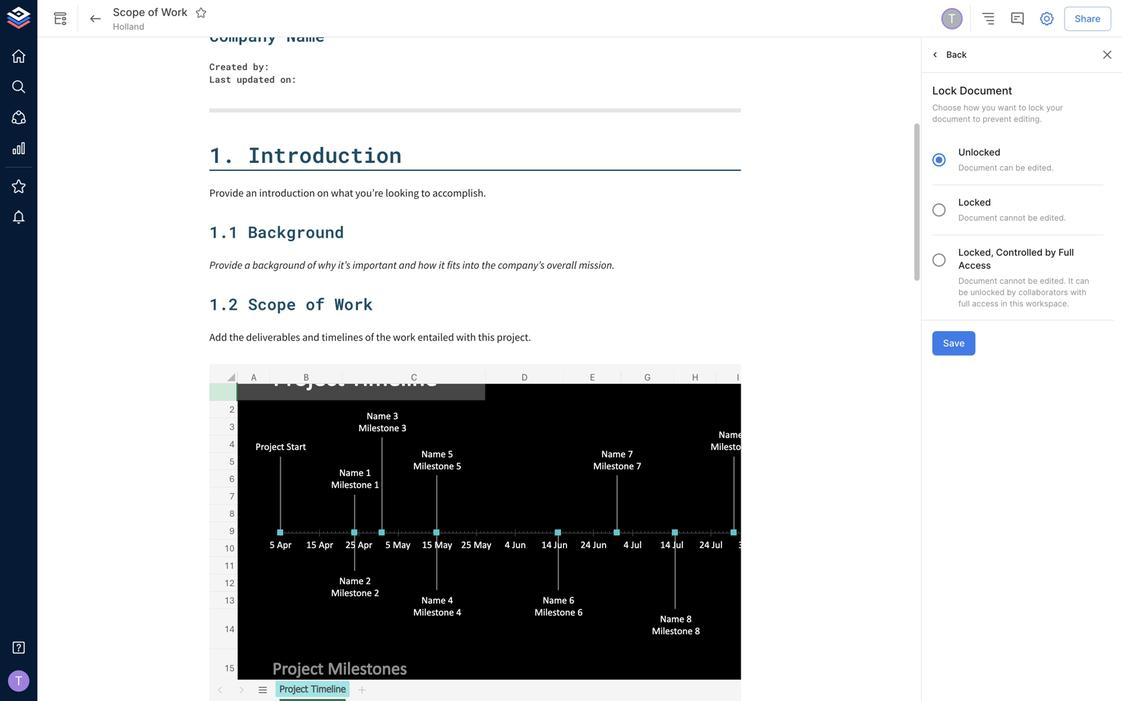 Task type: locate. For each thing, give the bounding box(es) containing it.
background
[[248, 221, 344, 242]]

created by: last updated on:
[[209, 60, 297, 85]]

edited. up full
[[1040, 213, 1066, 223]]

0 horizontal spatial t button
[[4, 667, 33, 696]]

1 horizontal spatial and
[[399, 259, 416, 272]]

scope
[[113, 6, 145, 19], [248, 293, 296, 315]]

unlocked
[[970, 288, 1005, 297]]

cannot
[[1000, 213, 1026, 223], [1000, 276, 1026, 286]]

by:
[[253, 60, 269, 72]]

document up you on the top right
[[960, 84, 1012, 97]]

1 vertical spatial cannot
[[1000, 276, 1026, 286]]

provide left an
[[209, 186, 244, 200]]

introduction
[[248, 141, 402, 169]]

created
[[209, 60, 248, 72]]

you
[[982, 103, 995, 113]]

1 vertical spatial t
[[15, 674, 23, 688]]

to right looking
[[421, 186, 430, 200]]

of right the 'timelines'
[[365, 331, 374, 344]]

2 vertical spatial edited.
[[1040, 276, 1066, 286]]

edited. inside unlocked document can be edited.
[[1027, 163, 1054, 173]]

accomplish.
[[432, 186, 486, 200]]

0 horizontal spatial with
[[456, 331, 476, 344]]

1 vertical spatial scope
[[248, 293, 296, 315]]

updated
[[237, 73, 275, 85]]

document up unlocked
[[958, 276, 997, 286]]

access
[[958, 260, 991, 271]]

1 vertical spatial by
[[1007, 288, 1016, 297]]

save button
[[932, 331, 976, 356]]

how inside the lock document choose how you want to lock your document to prevent editing.
[[964, 103, 979, 113]]

0 vertical spatial how
[[964, 103, 979, 113]]

by
[[1045, 247, 1056, 258], [1007, 288, 1016, 297]]

this left project.
[[478, 331, 495, 344]]

lock
[[1029, 103, 1044, 113]]

document inside 'locked document cannot be edited.'
[[958, 213, 997, 223]]

1 horizontal spatial with
[[1070, 288, 1086, 297]]

document inside locked, controlled by full access document cannot be edited. it can be unlocked by collaborators with full access in this workspace.
[[958, 276, 997, 286]]

can inside locked, controlled by full access document cannot be edited. it can be unlocked by collaborators with full access in this workspace.
[[1076, 276, 1089, 286]]

be
[[1016, 163, 1025, 173], [1028, 213, 1038, 223], [1028, 276, 1038, 286], [958, 288, 968, 297]]

of down why
[[306, 293, 325, 315]]

1 vertical spatial provide
[[209, 259, 242, 272]]

to left prevent
[[973, 114, 980, 124]]

locked,
[[958, 247, 994, 258]]

2 vertical spatial to
[[421, 186, 430, 200]]

1 horizontal spatial this
[[1010, 299, 1023, 308]]

this
[[1010, 299, 1023, 308], [478, 331, 495, 344]]

can inside unlocked document can be edited.
[[1000, 163, 1013, 173]]

the
[[481, 259, 496, 272], [229, 331, 244, 344], [376, 331, 391, 344]]

edited.
[[1027, 163, 1054, 173], [1040, 213, 1066, 223], [1040, 276, 1066, 286]]

important
[[353, 259, 397, 272]]

0 horizontal spatial can
[[1000, 163, 1013, 173]]

t button
[[939, 6, 965, 31], [4, 667, 33, 696]]

document inside the lock document choose how you want to lock your document to prevent editing.
[[960, 84, 1012, 97]]

why
[[318, 259, 336, 272]]

by up in
[[1007, 288, 1016, 297]]

0 vertical spatial by
[[1045, 247, 1056, 258]]

1 horizontal spatial can
[[1076, 276, 1089, 286]]

the right into
[[481, 259, 496, 272]]

1 horizontal spatial how
[[964, 103, 979, 113]]

edited. for locked
[[1040, 213, 1066, 223]]

0 vertical spatial and
[[399, 259, 416, 272]]

provide
[[209, 186, 244, 200], [209, 259, 242, 272]]

and right important on the left top of page
[[399, 259, 416, 272]]

be up 'locked document cannot be edited.'
[[1016, 163, 1025, 173]]

document
[[960, 84, 1012, 97], [958, 163, 997, 173], [958, 213, 997, 223], [958, 276, 997, 286]]

option group
[[925, 146, 1103, 309]]

0 vertical spatial work
[[161, 6, 188, 19]]

scope up deliverables
[[248, 293, 296, 315]]

1 horizontal spatial t
[[948, 11, 956, 26]]

deliverables
[[246, 331, 300, 344]]

document inside unlocked document can be edited.
[[958, 163, 997, 173]]

background
[[252, 259, 305, 272]]

unlocked
[[958, 147, 1000, 158]]

work up the 'timelines'
[[334, 293, 373, 315]]

scope up the holland
[[113, 6, 145, 19]]

1 horizontal spatial by
[[1045, 247, 1056, 258]]

an
[[246, 186, 257, 200]]

a
[[245, 259, 250, 272]]

1 vertical spatial can
[[1076, 276, 1089, 286]]

1 horizontal spatial scope
[[248, 293, 296, 315]]

lock document choose how you want to lock your document to prevent editing.
[[932, 84, 1063, 124]]

1.
[[209, 141, 235, 169]]

how
[[964, 103, 979, 113], [418, 259, 437, 272]]

cannot inside locked, controlled by full access document cannot be edited. it can be unlocked by collaborators with full access in this workspace.
[[1000, 276, 1026, 286]]

0 vertical spatial scope
[[113, 6, 145, 19]]

0 horizontal spatial t
[[15, 674, 23, 688]]

1 vertical spatial t button
[[4, 667, 33, 696]]

full
[[958, 299, 970, 308]]

looking
[[385, 186, 419, 200]]

by left full
[[1045, 247, 1056, 258]]

and
[[399, 259, 416, 272], [302, 331, 319, 344]]

locked, controlled by full access document cannot be edited. it can be unlocked by collaborators with full access in this workspace.
[[958, 247, 1089, 308]]

1 vertical spatial work
[[334, 293, 373, 315]]

2 cannot from the top
[[1000, 276, 1026, 286]]

1 horizontal spatial to
[[973, 114, 980, 124]]

1 horizontal spatial the
[[376, 331, 391, 344]]

locked document cannot be edited.
[[958, 197, 1066, 223]]

go back image
[[87, 11, 104, 27]]

document
[[932, 114, 970, 124]]

into
[[462, 259, 479, 272]]

timelines
[[322, 331, 363, 344]]

can right it at the top right
[[1076, 276, 1089, 286]]

with inside locked, controlled by full access document cannot be edited. it can be unlocked by collaborators with full access in this workspace.
[[1070, 288, 1086, 297]]

0 vertical spatial edited.
[[1027, 163, 1054, 173]]

to
[[1019, 103, 1026, 113], [973, 114, 980, 124], [421, 186, 430, 200]]

can down unlocked
[[1000, 163, 1013, 173]]

it's
[[338, 259, 350, 272]]

how left the it
[[418, 259, 437, 272]]

fits
[[447, 259, 460, 272]]

provide left a
[[209, 259, 242, 272]]

work left favorite image
[[161, 6, 188, 19]]

be up controlled
[[1028, 213, 1038, 223]]

add the deliverables and timelines of the work entailed with this project.
[[209, 331, 531, 344]]

access
[[972, 299, 999, 308]]

0 vertical spatial to
[[1019, 103, 1026, 113]]

1 horizontal spatial work
[[334, 293, 373, 315]]

and left the 'timelines'
[[302, 331, 319, 344]]

provide for provide an introduction on what you're looking to accomplish.
[[209, 186, 244, 200]]

how left you on the top right
[[964, 103, 979, 113]]

it
[[1068, 276, 1073, 286]]

1 vertical spatial and
[[302, 331, 319, 344]]

1.1
[[209, 221, 238, 242]]

edited. up collaborators in the top of the page
[[1040, 276, 1066, 286]]

1 vertical spatial edited.
[[1040, 213, 1066, 223]]

0 vertical spatial cannot
[[1000, 213, 1026, 223]]

holland link
[[113, 21, 144, 33]]

the right add
[[229, 331, 244, 344]]

0 vertical spatial can
[[1000, 163, 1013, 173]]

add
[[209, 331, 227, 344]]

the left work
[[376, 331, 391, 344]]

0 vertical spatial provide
[[209, 186, 244, 200]]

to up editing.
[[1019, 103, 1026, 113]]

0 horizontal spatial this
[[478, 331, 495, 344]]

with
[[1070, 288, 1086, 297], [456, 331, 476, 344]]

0 horizontal spatial work
[[161, 6, 188, 19]]

1 horizontal spatial t button
[[939, 6, 965, 31]]

this right in
[[1010, 299, 1023, 308]]

0 vertical spatial with
[[1070, 288, 1086, 297]]

name
[[286, 25, 325, 46]]

1 provide from the top
[[209, 186, 244, 200]]

can
[[1000, 163, 1013, 173], [1076, 276, 1089, 286]]

be up collaborators in the top of the page
[[1028, 276, 1038, 286]]

1.2
[[209, 293, 238, 315]]

0 vertical spatial this
[[1010, 299, 1023, 308]]

document for lock document
[[960, 84, 1012, 97]]

option group containing unlocked
[[925, 146, 1103, 309]]

of
[[148, 6, 158, 19], [307, 259, 316, 272], [306, 293, 325, 315], [365, 331, 374, 344]]

project.
[[497, 331, 531, 344]]

cannot up controlled
[[1000, 213, 1026, 223]]

t
[[948, 11, 956, 26], [15, 674, 23, 688]]

1 vertical spatial how
[[418, 259, 437, 272]]

work
[[161, 6, 188, 19], [334, 293, 373, 315]]

document down 'locked'
[[958, 213, 997, 223]]

1.2 scope of work
[[209, 293, 373, 315]]

this inside locked, controlled by full access document cannot be edited. it can be unlocked by collaborators with full access in this workspace.
[[1010, 299, 1023, 308]]

with right entailed
[[456, 331, 476, 344]]

document down unlocked
[[958, 163, 997, 173]]

cannot up in
[[1000, 276, 1026, 286]]

of left favorite image
[[148, 6, 158, 19]]

controlled
[[996, 247, 1043, 258]]

2 horizontal spatial the
[[481, 259, 496, 272]]

with down it at the top right
[[1070, 288, 1086, 297]]

edited. inside 'locked document cannot be edited.'
[[1040, 213, 1066, 223]]

document for unlocked
[[958, 163, 997, 173]]

2 horizontal spatial to
[[1019, 103, 1026, 113]]

1 cannot from the top
[[1000, 213, 1026, 223]]

save
[[943, 338, 965, 349]]

2 provide from the top
[[209, 259, 242, 272]]

edited. up 'locked document cannot be edited.'
[[1027, 163, 1054, 173]]

company
[[209, 25, 277, 46]]

1 vertical spatial to
[[973, 114, 980, 124]]

work
[[393, 331, 415, 344]]

back
[[946, 50, 967, 60]]



Task type: describe. For each thing, give the bounding box(es) containing it.
show wiki image
[[52, 11, 68, 27]]

1 vertical spatial with
[[456, 331, 476, 344]]

be inside 'locked document cannot be edited.'
[[1028, 213, 1038, 223]]

in
[[1001, 299, 1007, 308]]

want
[[998, 103, 1016, 113]]

company's
[[498, 259, 545, 272]]

lock
[[932, 84, 957, 97]]

0 horizontal spatial by
[[1007, 288, 1016, 297]]

overall
[[547, 259, 577, 272]]

cannot inside 'locked document cannot be edited.'
[[1000, 213, 1026, 223]]

entailed
[[418, 331, 454, 344]]

edited. for unlocked
[[1027, 163, 1054, 173]]

edited. inside locked, controlled by full access document cannot be edited. it can be unlocked by collaborators with full access in this workspace.
[[1040, 276, 1066, 286]]

table of contents image
[[980, 11, 996, 27]]

editing.
[[1014, 114, 1042, 124]]

holland
[[113, 21, 144, 32]]

document for locked
[[958, 213, 997, 223]]

0 horizontal spatial how
[[418, 259, 437, 272]]

0 horizontal spatial and
[[302, 331, 319, 344]]

prevent
[[983, 114, 1011, 124]]

full
[[1059, 247, 1074, 258]]

introduction
[[259, 186, 315, 200]]

settings image
[[1039, 11, 1055, 27]]

0 horizontal spatial the
[[229, 331, 244, 344]]

comments image
[[1009, 11, 1025, 27]]

provide for provide a background of why it's important and how it fits into the company's overall mission.
[[209, 259, 242, 272]]

provide an introduction on what you're looking to accomplish.
[[209, 186, 486, 200]]

mission.
[[579, 259, 615, 272]]

your
[[1046, 103, 1063, 113]]

back button
[[927, 44, 970, 65]]

0 vertical spatial t
[[948, 11, 956, 26]]

scope of work
[[113, 6, 188, 19]]

you're
[[355, 186, 383, 200]]

be up full
[[958, 288, 968, 297]]

1 vertical spatial this
[[478, 331, 495, 344]]

0 vertical spatial t button
[[939, 6, 965, 31]]

share button
[[1064, 7, 1111, 31]]

0 horizontal spatial to
[[421, 186, 430, 200]]

provide a background of why it's important and how it fits into the company's overall mission.
[[209, 259, 615, 272]]

what
[[331, 186, 353, 200]]

locked
[[958, 197, 991, 208]]

of left why
[[307, 259, 316, 272]]

it
[[439, 259, 445, 272]]

choose
[[932, 103, 961, 113]]

last
[[209, 73, 231, 85]]

on
[[317, 186, 329, 200]]

share
[[1075, 13, 1101, 24]]

0 horizontal spatial scope
[[113, 6, 145, 19]]

1.1 background
[[209, 221, 344, 242]]

collaborators
[[1018, 288, 1068, 297]]

company name
[[209, 25, 325, 46]]

on:
[[280, 73, 297, 85]]

unlocked document can be edited.
[[958, 147, 1054, 173]]

be inside unlocked document can be edited.
[[1016, 163, 1025, 173]]

workspace.
[[1026, 299, 1069, 308]]

favorite image
[[195, 7, 207, 19]]

1. introduction
[[209, 141, 402, 169]]



Task type: vqa. For each thing, say whether or not it's contained in the screenshot.
the Send Invitations
no



